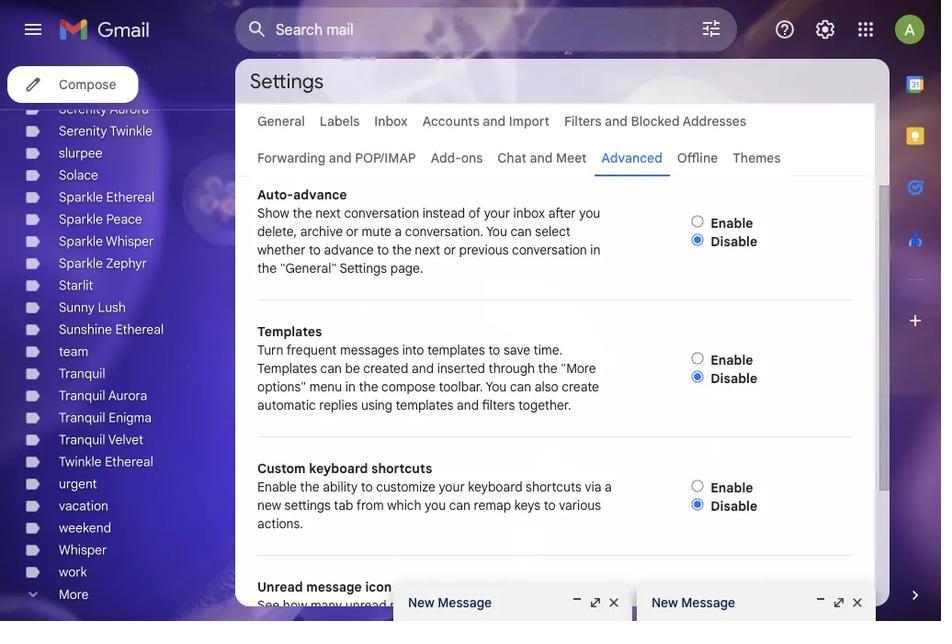Task type: vqa. For each thing, say whether or not it's contained in the screenshot.
There are no bad suggestions... - Just bad ideas's 12
no



Task type: describe. For each thing, give the bounding box(es) containing it.
instead
[[423, 205, 466, 221]]

slurpee
[[59, 145, 103, 161]]

0 horizontal spatial shortcuts
[[371, 460, 432, 476]]

through
[[489, 360, 535, 376]]

sparkle ethereal link
[[59, 189, 155, 206]]

mute
[[362, 223, 392, 239]]

advanced
[[602, 150, 663, 166]]

1 vertical spatial keyboard
[[468, 479, 523, 495]]

and for filters
[[605, 113, 628, 129]]

main menu image
[[22, 18, 44, 40]]

1 vertical spatial shortcuts
[[526, 479, 582, 495]]

the down are
[[454, 616, 474, 622]]

on
[[436, 616, 451, 622]]

can down through
[[510, 378, 532, 394]]

settings inside the auto-advance show the next conversation instead of your inbox after you delete, archive or mute a conversation. you can select whether to advance to the next or previous conversation in the "general" settings page.
[[340, 260, 387, 276]]

custom keyboard shortcuts enable the ability to customize your keyboard shortcuts via a new settings tab from which you can remap keys to various actions.
[[257, 460, 612, 531]]

1 tranquil from the top
[[59, 366, 105, 382]]

0 horizontal spatial icon
[[365, 579, 392, 595]]

conversation.
[[405, 223, 484, 239]]

2 serenity from the top
[[59, 123, 107, 139]]

and for forwarding
[[329, 150, 352, 166]]

actions.
[[257, 515, 303, 531]]

1 templates from the top
[[257, 323, 322, 339]]

chat
[[498, 150, 527, 166]]

1 vertical spatial aurora
[[108, 388, 147, 404]]

via
[[585, 479, 602, 495]]

can inside custom keyboard shortcuts enable the ability to customize your keyboard shortcuts via a new settings tab from which you can remap keys to various actions.
[[449, 497, 471, 513]]

pop out image for 1st minimize icon
[[588, 596, 603, 611]]

new message
[[652, 595, 736, 611]]

sunny
[[59, 300, 95, 316]]

custom
[[257, 460, 306, 476]]

0 vertical spatial advance
[[293, 186, 347, 202]]

tranquil link
[[59, 366, 105, 382]]

2 sparkle from the top
[[59, 211, 103, 228]]

inserted
[[437, 360, 486, 376]]

the up using
[[359, 378, 378, 394]]

into
[[402, 342, 424, 358]]

your for you
[[439, 479, 465, 495]]

advanced link
[[602, 150, 663, 166]]

1 horizontal spatial or
[[444, 241, 456, 257]]

in inside templates turn frequent messages into templates to save time. templates can be created and inserted through the "more options" menu in the compose toolbar. you can also create automatic replies using templates and filters together.
[[345, 378, 356, 394]]

menu
[[310, 378, 342, 394]]

1 horizontal spatial icon
[[408, 616, 433, 622]]

automatic
[[257, 397, 316, 413]]

peace
[[106, 211, 142, 228]]

sunshine ethereal link
[[59, 322, 164, 338]]

are
[[452, 597, 471, 613]]

0 vertical spatial next
[[316, 205, 341, 221]]

you inside templates turn frequent messages into templates to save time. templates can be created and inserted through the "more options" menu in the compose toolbar. you can also create automatic replies using templates and filters together.
[[486, 378, 507, 394]]

the down unread
[[349, 616, 369, 622]]

using
[[361, 397, 393, 413]]

3 sparkle from the top
[[59, 234, 103, 250]]

navigation containing compose
[[0, 0, 235, 622]]

inbox inside the auto-advance show the next conversation instead of your inbox after you delete, archive or mute a conversation. you can select whether to advance to the next or previous conversation in the "general" settings page.
[[514, 205, 545, 221]]

sparkle whisper link
[[59, 234, 154, 250]]

page.
[[391, 260, 423, 276]]

previous
[[459, 241, 509, 257]]

glance
[[292, 616, 331, 622]]

sparkle zephyr link
[[59, 256, 147, 272]]

1 vertical spatial templates
[[396, 397, 454, 413]]

0 vertical spatial aurora
[[110, 101, 149, 117]]

show
[[257, 205, 290, 221]]

disable radio for show the next conversation instead of your inbox after you delete, archive or mute a conversation. you can select whether to advance to the next or previous conversation in the "general" settings page.
[[692, 234, 704, 245]]

disable radio for turn frequent messages into templates to save time. templates can be created and inserted through the "more options" menu in the compose toolbar. you can also create automatic replies using templates and filters together.
[[692, 371, 704, 382]]

messages inside unread message icon see how many unread messages are in your inbox with a quick glance at the gmail icon on the tab header.
[[390, 597, 449, 613]]

add-ons
[[431, 150, 483, 166]]

solace link
[[59, 167, 98, 183]]

accounts
[[423, 113, 480, 129]]

import
[[509, 113, 550, 129]]

new
[[652, 595, 678, 611]]

settings image
[[815, 18, 837, 40]]

tranquil velvet link
[[59, 432, 143, 448]]

enable for unread message icon see how many unread messages are in your inbox with a quick glance at the gmail icon on the tab header.
[[711, 589, 754, 605]]

whether
[[257, 241, 306, 257]]

blocked
[[631, 113, 680, 129]]

unread
[[257, 579, 303, 595]]

at
[[335, 616, 346, 622]]

sunny lush link
[[59, 300, 126, 316]]

and for chat
[[530, 150, 553, 166]]

auto-advance show the next conversation instead of your inbox after you delete, archive or mute a conversation. you can select whether to advance to the next or previous conversation in the "general" settings page.
[[257, 186, 601, 276]]

weekend
[[59, 520, 111, 537]]

solace
[[59, 167, 98, 183]]

0 vertical spatial templates
[[427, 342, 485, 358]]

toolbar.
[[439, 378, 483, 394]]

your inside unread message icon see how many unread messages are in your inbox with a quick glance at the gmail icon on the tab header.
[[488, 597, 514, 613]]

of
[[469, 205, 481, 221]]

forwarding and pop/imap
[[257, 150, 416, 166]]

with
[[552, 597, 577, 613]]

enable radio for enable the ability to customize your keyboard shortcuts via a new settings tab from which you can remap keys to various actions.
[[692, 480, 704, 492]]

Search mail text field
[[276, 20, 649, 39]]

support image
[[774, 18, 796, 40]]

add-ons link
[[431, 150, 483, 166]]

0 vertical spatial conversation
[[344, 205, 419, 221]]

keys
[[515, 497, 541, 513]]

1 vertical spatial ethereal
[[115, 322, 164, 338]]

offline
[[677, 150, 718, 166]]

message
[[306, 579, 362, 595]]

serenity aurora serenity twinkle slurpee solace sparkle ethereal sparkle peace sparkle whisper sparkle zephyr starlit sunny lush sunshine ethereal team tranquil tranquil aurora tranquil enigma tranquil velvet twinkle ethereal urgent vacation weekend whisper work
[[59, 101, 164, 581]]

your for you
[[484, 205, 510, 221]]

1 minimize image from the left
[[570, 596, 585, 611]]

filters and blocked addresses
[[565, 113, 747, 129]]

tab inside unread message icon see how many unread messages are in your inbox with a quick glance at the gmail icon on the tab header.
[[477, 616, 496, 622]]

twinkle ethereal link
[[59, 454, 153, 470]]

tranquil enigma link
[[59, 410, 152, 426]]

and down toolbar.
[[457, 397, 479, 413]]

message
[[682, 595, 736, 611]]

how
[[283, 597, 307, 613]]

settings
[[285, 497, 331, 513]]

many
[[311, 597, 342, 613]]

chat and meet
[[498, 150, 587, 166]]

gmail
[[372, 616, 405, 622]]

Enable radio
[[692, 589, 704, 601]]

inbox link
[[374, 113, 408, 129]]

the up archive
[[293, 205, 312, 221]]

select
[[535, 223, 571, 239]]

velvet
[[108, 432, 143, 448]]

see
[[257, 597, 280, 613]]

from
[[356, 497, 384, 513]]

0 vertical spatial or
[[346, 223, 359, 239]]

accounts and import link
[[423, 113, 550, 129]]

templates turn frequent messages into templates to save time. templates can be created and inserted through the "more options" menu in the compose toolbar. you can also create automatic replies using templates and filters together.
[[257, 323, 599, 413]]

gmail image
[[59, 11, 159, 48]]

compose
[[382, 378, 436, 394]]

disable for custom keyboard shortcuts enable the ability to customize your keyboard shortcuts via a new settings tab from which you can remap keys to various actions.
[[711, 498, 758, 514]]

forwarding
[[257, 150, 326, 166]]



Task type: locate. For each thing, give the bounding box(es) containing it.
1 vertical spatial advance
[[324, 241, 374, 257]]

0 horizontal spatial settings
[[250, 68, 324, 94]]

sparkle up the sparkle whisper link
[[59, 211, 103, 228]]

2 vertical spatial your
[[488, 597, 514, 613]]

filters and blocked addresses link
[[565, 113, 747, 129]]

tranquil aurora link
[[59, 388, 147, 404]]

0 horizontal spatial twinkle
[[59, 454, 102, 470]]

tab
[[334, 497, 353, 513], [477, 616, 496, 622]]

to up 'from'
[[361, 479, 373, 495]]

2 disable radio from the top
[[692, 371, 704, 382]]

in inside the auto-advance show the next conversation instead of your inbox after you delete, archive or mute a conversation. you can select whether to advance to the next or previous conversation in the "general" settings page.
[[591, 241, 601, 257]]

the up the settings
[[300, 479, 320, 495]]

templates down compose
[[396, 397, 454, 413]]

0 horizontal spatial tab
[[334, 497, 353, 513]]

archive
[[300, 223, 343, 239]]

to right keys
[[544, 497, 556, 513]]

messages up on
[[390, 597, 449, 613]]

2 horizontal spatial in
[[591, 241, 601, 257]]

2 close image from the left
[[851, 596, 865, 611]]

2 tranquil from the top
[[59, 388, 105, 404]]

inbox up select
[[514, 205, 545, 221]]

sparkle up starlit link
[[59, 256, 103, 272]]

1 vertical spatial tab
[[477, 616, 496, 622]]

1 sparkle from the top
[[59, 189, 103, 206]]

to down mute
[[377, 241, 389, 257]]

"general"
[[280, 260, 337, 276]]

conversation down select
[[512, 241, 587, 257]]

pop out image for second minimize icon from left
[[832, 596, 847, 611]]

and left import
[[483, 113, 506, 129]]

1 vertical spatial messages
[[390, 597, 449, 613]]

0 horizontal spatial in
[[345, 378, 356, 394]]

0 horizontal spatial conversation
[[344, 205, 419, 221]]

the down whether
[[257, 260, 277, 276]]

your up header.
[[488, 597, 514, 613]]

0 vertical spatial keyboard
[[309, 460, 368, 476]]

general
[[257, 113, 305, 129]]

can left remap
[[449, 497, 471, 513]]

to up "general"
[[309, 241, 321, 257]]

2 enable radio from the top
[[692, 352, 704, 364]]

1 horizontal spatial next
[[415, 241, 440, 257]]

sparkle down solace link
[[59, 189, 103, 206]]

enable inside custom keyboard shortcuts enable the ability to customize your keyboard shortcuts via a new settings tab from which you can remap keys to various actions.
[[257, 479, 297, 495]]

0 horizontal spatial or
[[346, 223, 359, 239]]

the inside custom keyboard shortcuts enable the ability to customize your keyboard shortcuts via a new settings tab from which you can remap keys to various actions.
[[300, 479, 320, 495]]

chat and meet link
[[498, 150, 587, 166]]

search mail image
[[241, 13, 274, 46]]

options"
[[257, 378, 306, 394]]

2 vertical spatial a
[[580, 597, 587, 613]]

2 vertical spatial ethereal
[[105, 454, 153, 470]]

4 tranquil from the top
[[59, 432, 105, 448]]

3 tranquil from the top
[[59, 410, 105, 426]]

save
[[504, 342, 531, 358]]

you inside custom keyboard shortcuts enable the ability to customize your keyboard shortcuts via a new settings tab from which you can remap keys to various actions.
[[425, 497, 446, 513]]

zephyr
[[106, 256, 147, 272]]

and right chat
[[530, 150, 553, 166]]

4 sparkle from the top
[[59, 256, 103, 272]]

tab left header.
[[477, 616, 496, 622]]

slurpee link
[[59, 145, 103, 161]]

enable for custom keyboard shortcuts enable the ability to customize your keyboard shortcuts via a new settings tab from which you can remap keys to various actions.
[[711, 480, 754, 496]]

aurora up 'enigma'
[[108, 388, 147, 404]]

team link
[[59, 344, 88, 360]]

0 horizontal spatial minimize image
[[570, 596, 585, 611]]

2 pop out image from the left
[[832, 596, 847, 611]]

templates up the 'options"'
[[257, 360, 317, 376]]

0 vertical spatial disable
[[711, 233, 758, 249]]

1 horizontal spatial tab
[[477, 616, 496, 622]]

1 vertical spatial inbox
[[517, 597, 549, 613]]

settings up general link
[[250, 68, 324, 94]]

settings
[[250, 68, 324, 94], [340, 260, 387, 276]]

1 vertical spatial conversation
[[512, 241, 587, 257]]

1 vertical spatial icon
[[408, 616, 433, 622]]

also
[[535, 378, 559, 394]]

ability
[[323, 479, 358, 495]]

be
[[345, 360, 360, 376]]

the
[[293, 205, 312, 221], [392, 241, 412, 257], [257, 260, 277, 276], [538, 360, 558, 376], [359, 378, 378, 394], [300, 479, 320, 495], [349, 616, 369, 622], [454, 616, 474, 622]]

or down 'conversation.'
[[444, 241, 456, 257]]

keyboard
[[309, 460, 368, 476], [468, 479, 523, 495]]

messages
[[340, 342, 399, 358], [390, 597, 449, 613]]

1 enable radio from the top
[[692, 215, 704, 227]]

urgent
[[59, 476, 97, 492]]

advance down archive
[[324, 241, 374, 257]]

tab inside custom keyboard shortcuts enable the ability to customize your keyboard shortcuts via a new settings tab from which you can remap keys to various actions.
[[334, 497, 353, 513]]

0 vertical spatial inbox
[[514, 205, 545, 221]]

more
[[59, 587, 89, 603]]

you right which
[[425, 497, 446, 513]]

whisper up zephyr
[[106, 234, 154, 250]]

0 horizontal spatial a
[[395, 223, 402, 239]]

next down 'conversation.'
[[415, 241, 440, 257]]

can left select
[[511, 223, 532, 239]]

2 disable from the top
[[711, 370, 758, 386]]

templates
[[427, 342, 485, 358], [396, 397, 454, 413]]

in inside unread message icon see how many unread messages are in your inbox with a quick glance at the gmail icon on the tab header.
[[474, 597, 485, 613]]

whisper link
[[59, 542, 107, 559]]

time.
[[534, 342, 563, 358]]

next up archive
[[316, 205, 341, 221]]

ethereal down lush
[[115, 322, 164, 338]]

1 vertical spatial a
[[605, 479, 612, 495]]

1 horizontal spatial keyboard
[[468, 479, 523, 495]]

0 vertical spatial serenity
[[59, 101, 107, 117]]

themes link
[[733, 150, 781, 166]]

0 vertical spatial disable radio
[[692, 234, 704, 245]]

inbox inside unread message icon see how many unread messages are in your inbox with a quick glance at the gmail icon on the tab header.
[[517, 597, 549, 613]]

tranquil down tranquil link
[[59, 388, 105, 404]]

2 vertical spatial in
[[474, 597, 485, 613]]

2 minimize image from the left
[[814, 596, 828, 611]]

Disable radio
[[692, 498, 704, 510]]

close image for 1st minimize icon pop out image
[[607, 596, 622, 611]]

Disable radio
[[692, 234, 704, 245], [692, 371, 704, 382]]

ethereal up peace
[[106, 189, 155, 206]]

0 vertical spatial tab
[[334, 497, 353, 513]]

messages inside templates turn frequent messages into templates to save time. templates can be created and inserted through the "more options" menu in the compose toolbar. you can also create automatic replies using templates and filters together.
[[340, 342, 399, 358]]

keyboard up ability
[[309, 460, 368, 476]]

1 vertical spatial or
[[444, 241, 456, 257]]

3 enable radio from the top
[[692, 480, 704, 492]]

forwarding and pop/imap link
[[257, 150, 416, 166]]

shortcuts up customize
[[371, 460, 432, 476]]

0 vertical spatial twinkle
[[110, 123, 153, 139]]

inbox up header.
[[517, 597, 549, 613]]

pop/imap
[[355, 150, 416, 166]]

addresses
[[683, 113, 747, 129]]

a right mute
[[395, 223, 402, 239]]

templates up inserted
[[427, 342, 485, 358]]

disable for templates turn frequent messages into templates to save time. templates can be created and inserted through the "more options" menu in the compose toolbar. you can also create automatic replies using templates and filters together.
[[711, 370, 758, 386]]

the up page.
[[392, 241, 412, 257]]

ethereal
[[106, 189, 155, 206], [115, 322, 164, 338], [105, 454, 153, 470]]

enable for templates turn frequent messages into templates to save time. templates can be created and inserted through the "more options" menu in the compose toolbar. you can also create automatic replies using templates and filters together.
[[711, 352, 754, 368]]

1 pop out image from the left
[[588, 596, 603, 611]]

2 vertical spatial enable radio
[[692, 480, 704, 492]]

0 horizontal spatial next
[[316, 205, 341, 221]]

turn
[[257, 342, 283, 358]]

you up previous
[[487, 223, 507, 239]]

0 horizontal spatial close image
[[607, 596, 622, 611]]

labels
[[320, 113, 360, 129]]

1 vertical spatial settings
[[340, 260, 387, 276]]

frequent
[[287, 342, 337, 358]]

a inside unread message icon see how many unread messages are in your inbox with a quick glance at the gmail icon on the tab header.
[[580, 597, 587, 613]]

urgent link
[[59, 476, 97, 492]]

0 vertical spatial shortcuts
[[371, 460, 432, 476]]

1 serenity from the top
[[59, 101, 107, 117]]

in
[[591, 241, 601, 257], [345, 378, 356, 394], [474, 597, 485, 613]]

created
[[364, 360, 409, 376]]

create
[[562, 378, 599, 394]]

meet
[[556, 150, 587, 166]]

1 horizontal spatial a
[[580, 597, 587, 613]]

can inside the auto-advance show the next conversation instead of your inbox after you delete, archive or mute a conversation. you can select whether to advance to the next or previous conversation in the "general" settings page.
[[511, 223, 532, 239]]

work link
[[59, 565, 87, 581]]

close image
[[607, 596, 622, 611], [851, 596, 865, 611]]

minimize image
[[570, 596, 585, 611], [814, 596, 828, 611]]

1 horizontal spatial in
[[474, 597, 485, 613]]

1 vertical spatial in
[[345, 378, 356, 394]]

2 horizontal spatial a
[[605, 479, 612, 495]]

a inside custom keyboard shortcuts enable the ability to customize your keyboard shortcuts via a new settings tab from which you can remap keys to various actions.
[[605, 479, 612, 495]]

conversation up mute
[[344, 205, 419, 221]]

disable for auto-advance show the next conversation instead of your inbox after you delete, archive or mute a conversation. you can select whether to advance to the next or previous conversation in the "general" settings page.
[[711, 233, 758, 249]]

settings down mute
[[340, 260, 387, 276]]

filters
[[565, 113, 602, 129]]

your right of
[[484, 205, 510, 221]]

compose
[[59, 76, 116, 92]]

enable
[[711, 215, 754, 231], [711, 352, 754, 368], [257, 479, 297, 495], [711, 480, 754, 496], [711, 589, 754, 605]]

work
[[59, 565, 87, 581]]

1 horizontal spatial settings
[[340, 260, 387, 276]]

can up menu
[[321, 360, 342, 376]]

0 vertical spatial enable radio
[[692, 215, 704, 227]]

tranquil down team link
[[59, 366, 105, 382]]

0 horizontal spatial keyboard
[[309, 460, 368, 476]]

1 disable from the top
[[711, 233, 758, 249]]

keyboard up remap
[[468, 479, 523, 495]]

team
[[59, 344, 88, 360]]

templates up turn
[[257, 323, 322, 339]]

new
[[257, 497, 281, 513]]

which
[[387, 497, 422, 513]]

labels link
[[320, 113, 360, 129]]

0 vertical spatial templates
[[257, 323, 322, 339]]

0 horizontal spatial you
[[425, 497, 446, 513]]

shortcuts up the various
[[526, 479, 582, 495]]

various
[[559, 497, 601, 513]]

messages up created
[[340, 342, 399, 358]]

your right customize
[[439, 479, 465, 495]]

1 disable radio from the top
[[692, 234, 704, 245]]

and right filters
[[605, 113, 628, 129]]

1 horizontal spatial conversation
[[512, 241, 587, 257]]

1 horizontal spatial you
[[579, 205, 601, 221]]

1 horizontal spatial minimize image
[[814, 596, 828, 611]]

1 vertical spatial you
[[486, 378, 507, 394]]

Enable radio
[[692, 215, 704, 227], [692, 352, 704, 364], [692, 480, 704, 492]]

1 vertical spatial twinkle
[[59, 454, 102, 470]]

0 vertical spatial you
[[579, 205, 601, 221]]

enigma
[[109, 410, 152, 426]]

auto-
[[257, 186, 293, 202]]

1 vertical spatial you
[[425, 497, 446, 513]]

starlit link
[[59, 278, 93, 294]]

tranquil up tranquil velvet link
[[59, 410, 105, 426]]

advanced search options image
[[693, 10, 730, 47]]

0 vertical spatial you
[[487, 223, 507, 239]]

inbox
[[374, 113, 408, 129]]

ons
[[461, 150, 483, 166]]

and for accounts
[[483, 113, 506, 129]]

and down labels in the left top of the page
[[329, 150, 352, 166]]

1 vertical spatial whisper
[[59, 542, 107, 559]]

whisper down the weekend
[[59, 542, 107, 559]]

filters
[[482, 397, 515, 413]]

sparkle down sparkle peace link
[[59, 234, 103, 250]]

1 horizontal spatial close image
[[851, 596, 865, 611]]

serenity aurora link
[[59, 101, 149, 117]]

enable radio for turn frequent messages into templates to save time. templates can be created and inserted through the "more options" menu in the compose toolbar. you can also create automatic replies using templates and filters together.
[[692, 352, 704, 364]]

advance up archive
[[293, 186, 347, 202]]

0 vertical spatial a
[[395, 223, 402, 239]]

more button
[[0, 584, 221, 606]]

ethereal down velvet
[[105, 454, 153, 470]]

enable radio for show the next conversation instead of your inbox after you delete, archive or mute a conversation. you can select whether to advance to the next or previous conversation in the "general" settings page.
[[692, 215, 704, 227]]

tab list
[[890, 59, 942, 555]]

your
[[484, 205, 510, 221], [439, 479, 465, 495], [488, 597, 514, 613]]

2 vertical spatial disable
[[711, 498, 758, 514]]

remap
[[474, 497, 511, 513]]

2 templates from the top
[[257, 360, 317, 376]]

enable for auto-advance show the next conversation instead of your inbox after you delete, archive or mute a conversation. you can select whether to advance to the next or previous conversation in the "general" settings page.
[[711, 215, 754, 231]]

tranquil down tranquil enigma link
[[59, 432, 105, 448]]

a inside the auto-advance show the next conversation instead of your inbox after you delete, archive or mute a conversation. you can select whether to advance to the next or previous conversation in the "general" settings page.
[[395, 223, 402, 239]]

serenity up slurpee link
[[59, 123, 107, 139]]

you inside the auto-advance show the next conversation instead of your inbox after you delete, archive or mute a conversation. you can select whether to advance to the next or previous conversation in the "general" settings page.
[[579, 205, 601, 221]]

twinkle up urgent
[[59, 454, 102, 470]]

aurora up serenity twinkle link
[[110, 101, 149, 117]]

1 vertical spatial disable
[[711, 370, 758, 386]]

serenity down compose
[[59, 101, 107, 117]]

None search field
[[235, 7, 737, 51]]

0 vertical spatial whisper
[[106, 234, 154, 250]]

you up filters
[[486, 378, 507, 394]]

0 vertical spatial in
[[591, 241, 601, 257]]

0 vertical spatial settings
[[250, 68, 324, 94]]

1 vertical spatial next
[[415, 241, 440, 257]]

0 vertical spatial icon
[[365, 579, 392, 595]]

weekend link
[[59, 520, 111, 537]]

0 vertical spatial messages
[[340, 342, 399, 358]]

1 horizontal spatial shortcuts
[[526, 479, 582, 495]]

you right after
[[579, 205, 601, 221]]

0 horizontal spatial pop out image
[[588, 596, 603, 611]]

a right with at the right bottom of the page
[[580, 597, 587, 613]]

3 disable from the top
[[711, 498, 758, 514]]

1 vertical spatial serenity
[[59, 123, 107, 139]]

twinkle down serenity aurora link
[[110, 123, 153, 139]]

twinkle
[[110, 123, 153, 139], [59, 454, 102, 470]]

to inside templates turn frequent messages into templates to save time. templates can be created and inserted through the "more options" menu in the compose toolbar. you can also create automatic replies using templates and filters together.
[[489, 342, 500, 358]]

the down time.
[[538, 360, 558, 376]]

icon left on
[[408, 616, 433, 622]]

you inside the auto-advance show the next conversation instead of your inbox after you delete, archive or mute a conversation. you can select whether to advance to the next or previous conversation in the "general" settings page.
[[487, 223, 507, 239]]

vacation link
[[59, 498, 108, 514]]

navigation
[[0, 0, 235, 622]]

and down into
[[412, 360, 434, 376]]

0 vertical spatial ethereal
[[106, 189, 155, 206]]

tab down ability
[[334, 497, 353, 513]]

pop out image
[[588, 596, 603, 611], [832, 596, 847, 611]]

0 vertical spatial your
[[484, 205, 510, 221]]

to left the "save"
[[489, 342, 500, 358]]

your inside the auto-advance show the next conversation instead of your inbox after you delete, archive or mute a conversation. you can select whether to advance to the next or previous conversation in the "general" settings page.
[[484, 205, 510, 221]]

1 vertical spatial your
[[439, 479, 465, 495]]

customize
[[376, 479, 436, 495]]

1 vertical spatial templates
[[257, 360, 317, 376]]

1 close image from the left
[[607, 596, 622, 611]]

1 horizontal spatial twinkle
[[110, 123, 153, 139]]

close image for second minimize icon from left's pop out image
[[851, 596, 865, 611]]

icon up unread
[[365, 579, 392, 595]]

aurora
[[110, 101, 149, 117], [108, 388, 147, 404]]

next
[[316, 205, 341, 221], [415, 241, 440, 257]]

unread message icon see how many unread messages are in your inbox with a quick glance at the gmail icon on the tab header.
[[257, 579, 587, 622]]

1 vertical spatial disable radio
[[692, 371, 704, 382]]

compose button
[[7, 66, 138, 103]]

your inside custom keyboard shortcuts enable the ability to customize your keyboard shortcuts via a new settings tab from which you can remap keys to various actions.
[[439, 479, 465, 495]]

1 vertical spatial enable radio
[[692, 352, 704, 364]]

quick
[[257, 616, 289, 622]]

a right via
[[605, 479, 612, 495]]

or left mute
[[346, 223, 359, 239]]

1 horizontal spatial pop out image
[[832, 596, 847, 611]]

advance
[[293, 186, 347, 202], [324, 241, 374, 257]]



